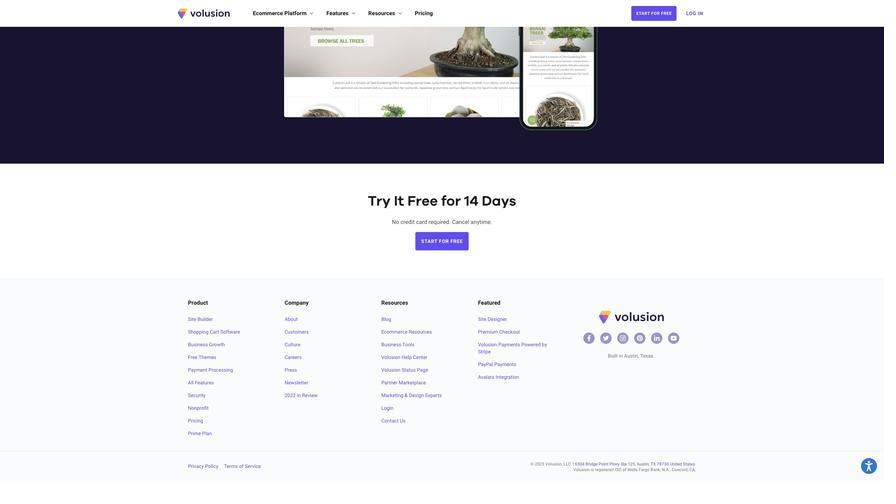 Task type: vqa. For each thing, say whether or not it's contained in the screenshot.
Design
yes



Task type: locate. For each thing, give the bounding box(es) containing it.
payments
[[499, 342, 520, 348], [495, 362, 516, 368]]

of
[[239, 464, 244, 470], [623, 468, 627, 473]]

1 vertical spatial pricing link
[[188, 418, 268, 425]]

of right terms
[[239, 464, 244, 470]]

ste
[[621, 462, 627, 467]]

0 vertical spatial start for free
[[636, 11, 672, 16]]

ecommerce
[[253, 10, 283, 17], [381, 329, 408, 335]]

page
[[417, 368, 428, 373]]

start for free link
[[632, 6, 677, 21], [416, 232, 469, 251]]

try
[[368, 195, 391, 209]]

1 horizontal spatial free
[[408, 195, 438, 209]]

2022
[[285, 393, 296, 399]]

1 horizontal spatial for
[[652, 11, 660, 16]]

log in
[[687, 11, 704, 16]]

culture
[[285, 342, 300, 348]]

0 horizontal spatial pricing link
[[188, 418, 268, 425]]

site inside site builder link
[[188, 317, 196, 322]]

site inside site designer link
[[478, 317, 487, 322]]

austin,
[[624, 353, 639, 359], [637, 462, 650, 467]]

no credit card required. cancel anytime.
[[392, 219, 492, 226]]

125,
[[628, 462, 636, 467]]

business left the tools
[[381, 342, 401, 348]]

center
[[413, 355, 428, 361]]

0 horizontal spatial in
[[297, 393, 301, 399]]

1 vertical spatial in
[[297, 393, 301, 399]]

in for austin,
[[619, 353, 623, 359]]

1 vertical spatial free
[[188, 355, 198, 361]]

payment processing
[[188, 368, 233, 373]]

1 horizontal spatial site
[[478, 317, 487, 322]]

twitter image
[[603, 335, 610, 342]]

1 horizontal spatial start for free link
[[632, 6, 677, 21]]

1 vertical spatial pricing
[[188, 418, 203, 424]]

0 vertical spatial ecommerce
[[253, 10, 283, 17]]

1 vertical spatial ecommerce
[[381, 329, 408, 335]]

0 vertical spatial start
[[636, 11, 650, 16]]

ecommerce up business tools
[[381, 329, 408, 335]]

volusion down 6504
[[574, 468, 590, 473]]

partner marketplace link
[[381, 380, 461, 387]]

2 site from the left
[[478, 317, 487, 322]]

1 vertical spatial start for free
[[421, 239, 463, 244]]

all features
[[188, 380, 214, 386]]

volusion help center
[[381, 355, 428, 361]]

0 horizontal spatial site
[[188, 317, 196, 322]]

1 horizontal spatial start for free
[[636, 11, 672, 16]]

customers
[[285, 329, 309, 335]]

try it free for 14 days
[[368, 195, 516, 209]]

status
[[402, 368, 416, 373]]

1 horizontal spatial ecommerce
[[381, 329, 408, 335]]

volusion inside volusion payments powered by stripe
[[478, 342, 497, 348]]

0 vertical spatial start for free link
[[632, 6, 677, 21]]

volusion inside © 2023 volusion, llc . | 6504 bridge point pkwy ste 125, austin, tx 78730 united states. volusion is registered iso of wells fargo bank, n.a., concord, ca.
[[574, 468, 590, 473]]

1 horizontal spatial pricing link
[[415, 9, 433, 18]]

premium checkout
[[478, 329, 520, 335]]

ecommerce resources link
[[381, 329, 461, 336]]

volusion up partner
[[381, 368, 401, 373]]

terms
[[224, 464, 238, 470]]

review
[[302, 393, 318, 399]]

payments inside volusion payments powered by stripe
[[499, 342, 520, 348]]

1 horizontal spatial of
[[623, 468, 627, 473]]

2 business from the left
[[381, 342, 401, 348]]

1 vertical spatial austin,
[[637, 462, 650, 467]]

1 vertical spatial payments
[[495, 362, 516, 368]]

free themes
[[188, 355, 216, 361]]

0 horizontal spatial start for free link
[[416, 232, 469, 251]]

paypal payments
[[478, 362, 516, 368]]

volusion
[[478, 342, 497, 348], [381, 355, 401, 361], [381, 368, 401, 373], [574, 468, 590, 473]]

free
[[661, 11, 672, 16], [451, 239, 463, 244]]

0 horizontal spatial of
[[239, 464, 244, 470]]

austin, inside © 2023 volusion, llc . | 6504 bridge point pkwy ste 125, austin, tx 78730 united states. volusion is registered iso of wells fargo bank, n.a., concord, ca.
[[637, 462, 650, 467]]

1 horizontal spatial business
[[381, 342, 401, 348]]

0 horizontal spatial features
[[195, 380, 214, 386]]

0 vertical spatial for
[[652, 11, 660, 16]]

0 vertical spatial pricing
[[415, 10, 433, 17]]

0 vertical spatial resources
[[368, 10, 395, 17]]

security
[[188, 393, 206, 399]]

free up card
[[408, 195, 438, 209]]

1 horizontal spatial start
[[636, 11, 650, 16]]

pricing
[[415, 10, 433, 17], [188, 418, 203, 424]]

austin, up fargo at right bottom
[[637, 462, 650, 467]]

1 site from the left
[[188, 317, 196, 322]]

culture link
[[285, 341, 365, 348]]

in
[[698, 11, 704, 16]]

in
[[619, 353, 623, 359], [297, 393, 301, 399]]

avalara
[[478, 375, 495, 380]]

0 horizontal spatial free
[[451, 239, 463, 244]]

1 vertical spatial for
[[439, 239, 449, 244]]

1 vertical spatial start
[[421, 239, 438, 244]]

site left builder at the bottom left of the page
[[188, 317, 196, 322]]

free left log
[[661, 11, 672, 16]]

pricing for bottom pricing link
[[188, 418, 203, 424]]

0 vertical spatial features
[[327, 10, 349, 17]]

1 horizontal spatial pricing
[[415, 10, 433, 17]]

all features link
[[188, 380, 268, 387]]

united
[[670, 462, 682, 467]]

nonprofit link
[[188, 405, 268, 412]]

business down shopping
[[188, 342, 208, 348]]

days
[[482, 195, 516, 209]]

wells
[[628, 468, 638, 473]]

growth
[[209, 342, 225, 348]]

paypal payments link
[[478, 361, 558, 368]]

volusion payments powered by stripe
[[478, 342, 547, 355]]

0 horizontal spatial start for free
[[421, 239, 463, 244]]

payments for volusion
[[499, 342, 520, 348]]

0 horizontal spatial pricing
[[188, 418, 203, 424]]

business for product
[[188, 342, 208, 348]]

youtube image
[[670, 335, 677, 342]]

plan
[[202, 431, 212, 437]]

0 vertical spatial free
[[408, 195, 438, 209]]

0 vertical spatial free
[[661, 11, 672, 16]]

business for resources
[[381, 342, 401, 348]]

0 horizontal spatial business
[[188, 342, 208, 348]]

business tools link
[[381, 341, 461, 348]]

experts
[[425, 393, 442, 399]]

1 horizontal spatial in
[[619, 353, 623, 359]]

press link
[[285, 367, 365, 374]]

in right 'built'
[[619, 353, 623, 359]]

linkedin image
[[653, 335, 660, 342]]

blog link
[[381, 316, 461, 323]]

shopping
[[188, 329, 209, 335]]

prime
[[188, 431, 201, 437]]

start for free
[[636, 11, 672, 16], [421, 239, 463, 244]]

0 vertical spatial in
[[619, 353, 623, 359]]

log
[[687, 11, 697, 16]]

|
[[573, 462, 574, 467]]

volusion up stripe
[[478, 342, 497, 348]]

1 business from the left
[[188, 342, 208, 348]]

features
[[327, 10, 349, 17], [195, 380, 214, 386]]

themes
[[199, 355, 216, 361]]

site designer link
[[478, 316, 558, 323]]

premium checkout link
[[478, 329, 558, 336]]

1 vertical spatial free
[[451, 239, 463, 244]]

of down ste
[[623, 468, 627, 473]]

volusion for volusion status page
[[381, 368, 401, 373]]

nonprofit
[[188, 406, 209, 411]]

0 vertical spatial austin,
[[624, 353, 639, 359]]

payments down checkout
[[499, 342, 520, 348]]

software
[[220, 329, 240, 335]]

card
[[416, 219, 427, 226]]

in for review
[[297, 393, 301, 399]]

built
[[608, 353, 618, 359]]

free down cancel
[[451, 239, 463, 244]]

ecommerce inside dropdown button
[[253, 10, 283, 17]]

pricing link
[[415, 9, 433, 18], [188, 418, 268, 425]]

resources inside dropdown button
[[368, 10, 395, 17]]

service
[[245, 464, 261, 470]]

free up payment
[[188, 355, 198, 361]]

in right "2022"
[[297, 393, 301, 399]]

payments up 'integration'
[[495, 362, 516, 368]]

ecommerce left platform
[[253, 10, 283, 17]]

volusion down business tools
[[381, 355, 401, 361]]

marketing
[[381, 393, 404, 399]]

0 vertical spatial pricing link
[[415, 9, 433, 18]]

security link
[[188, 392, 268, 399]]

free
[[408, 195, 438, 209], [188, 355, 198, 361]]

0 vertical spatial payments
[[499, 342, 520, 348]]

payments inside paypal payments link
[[495, 362, 516, 368]]

marketing & design experts link
[[381, 392, 461, 399]]

no
[[392, 219, 399, 226]]

1 horizontal spatial features
[[327, 10, 349, 17]]

0 horizontal spatial ecommerce
[[253, 10, 283, 17]]

site up premium on the right bottom of page
[[478, 317, 487, 322]]

iso
[[615, 468, 622, 473]]

austin, left texas.
[[624, 353, 639, 359]]



Task type: describe. For each thing, give the bounding box(es) containing it.
prime plan
[[188, 431, 212, 437]]

features button
[[327, 9, 357, 18]]

prime plan link
[[188, 430, 268, 437]]

volusion for volusion payments powered by stripe
[[478, 342, 497, 348]]

6504
[[575, 462, 585, 467]]

for
[[441, 195, 461, 209]]

78730
[[657, 462, 669, 467]]

1 vertical spatial resources
[[381, 300, 408, 306]]

careers link
[[285, 354, 365, 361]]

1 vertical spatial start for free link
[[416, 232, 469, 251]]

llc
[[564, 462, 571, 467]]

terms of service link
[[224, 463, 261, 470]]

cart
[[210, 329, 219, 335]]

newsletter link
[[285, 380, 365, 387]]

texas.
[[640, 353, 655, 359]]

1 vertical spatial features
[[195, 380, 214, 386]]

marketplace
[[399, 380, 426, 386]]

payments for paypal
[[495, 362, 516, 368]]

volusion payments powered by stripe link
[[478, 341, 558, 356]]

privacy policy
[[188, 464, 218, 470]]

featured
[[478, 300, 501, 306]]

contact us
[[381, 418, 406, 424]]

fargo
[[639, 468, 650, 473]]

© 2023 volusion, llc . | 6504 bridge point pkwy ste 125, austin, tx 78730 united states. volusion is registered iso of wells fargo bank, n.a., concord, ca.
[[531, 462, 696, 473]]

newsletter
[[285, 380, 309, 386]]

stripe
[[478, 349, 491, 355]]

n.a.,
[[662, 468, 671, 473]]

contact
[[381, 418, 399, 424]]

ecommerce resources
[[381, 329, 432, 335]]

bridge
[[586, 462, 598, 467]]

all
[[188, 380, 194, 386]]

volusion for volusion help center
[[381, 355, 401, 361]]

open accessibe: accessibility options, statement and help image
[[866, 461, 873, 472]]

tools
[[403, 342, 415, 348]]

site designer
[[478, 317, 507, 322]]

ecommerce platform
[[253, 10, 307, 17]]

anytime.
[[471, 219, 492, 226]]

marketing & design experts
[[381, 393, 442, 399]]

volusion help center link
[[381, 354, 461, 361]]

careers
[[285, 355, 302, 361]]

registered
[[595, 468, 614, 473]]

0 horizontal spatial for
[[439, 239, 449, 244]]

ecommerce for ecommerce platform
[[253, 10, 283, 17]]

2022 in review
[[285, 393, 318, 399]]

site builder
[[188, 317, 213, 322]]

pricing for the rightmost pricing link
[[415, 10, 433, 17]]

paypal
[[478, 362, 493, 368]]

volusion,
[[546, 462, 563, 467]]

checkout
[[499, 329, 520, 335]]

features inside dropdown button
[[327, 10, 349, 17]]

instagram image
[[619, 335, 627, 342]]

ecommerce platform button
[[253, 9, 315, 18]]

pkwy
[[610, 462, 620, 467]]

terms of service
[[224, 464, 261, 470]]

company
[[285, 300, 309, 306]]

pinterest image
[[636, 335, 643, 342]]

0 horizontal spatial start
[[421, 239, 438, 244]]

built in austin, texas.
[[608, 353, 655, 359]]

business tools
[[381, 342, 415, 348]]

it
[[394, 195, 404, 209]]

free themes link
[[188, 354, 268, 361]]

1 horizontal spatial free
[[661, 11, 672, 16]]

policy
[[205, 464, 218, 470]]

site for featured
[[478, 317, 487, 322]]

of inside © 2023 volusion, llc . | 6504 bridge point pkwy ste 125, austin, tx 78730 united states. volusion is registered iso of wells fargo bank, n.a., concord, ca.
[[623, 468, 627, 473]]

volusion status page link
[[381, 367, 461, 374]]

resources button
[[368, 9, 404, 18]]

0 horizontal spatial free
[[188, 355, 198, 361]]

required.
[[429, 219, 451, 226]]

avalara integration link
[[478, 374, 558, 381]]

site for product
[[188, 317, 196, 322]]

help
[[402, 355, 412, 361]]

2023
[[535, 462, 545, 467]]

concord,
[[672, 468, 689, 473]]

ecommerce for ecommerce resources
[[381, 329, 408, 335]]

payment processing link
[[188, 367, 268, 374]]

builder
[[198, 317, 213, 322]]

6504 bridge point pkwy ste 125, austin, tx 78730 united states. link
[[575, 462, 696, 467]]

login link
[[381, 405, 461, 412]]

log in link
[[682, 6, 708, 21]]

is
[[591, 468, 594, 473]]

2022 in review link
[[285, 392, 365, 399]]

©
[[531, 462, 534, 467]]

facebook image
[[586, 335, 593, 342]]

product
[[188, 300, 208, 306]]

2 vertical spatial resources
[[409, 329, 432, 335]]

partner
[[381, 380, 398, 386]]

&
[[405, 393, 408, 399]]

point
[[599, 462, 609, 467]]

integration
[[496, 375, 519, 380]]

business growth link
[[188, 341, 268, 348]]

platform
[[284, 10, 307, 17]]

design
[[409, 393, 424, 399]]

payment
[[188, 368, 207, 373]]

volusion status page
[[381, 368, 428, 373]]

designer
[[488, 317, 507, 322]]

site builder link
[[188, 316, 268, 323]]

of inside "link"
[[239, 464, 244, 470]]

processing
[[209, 368, 233, 373]]



